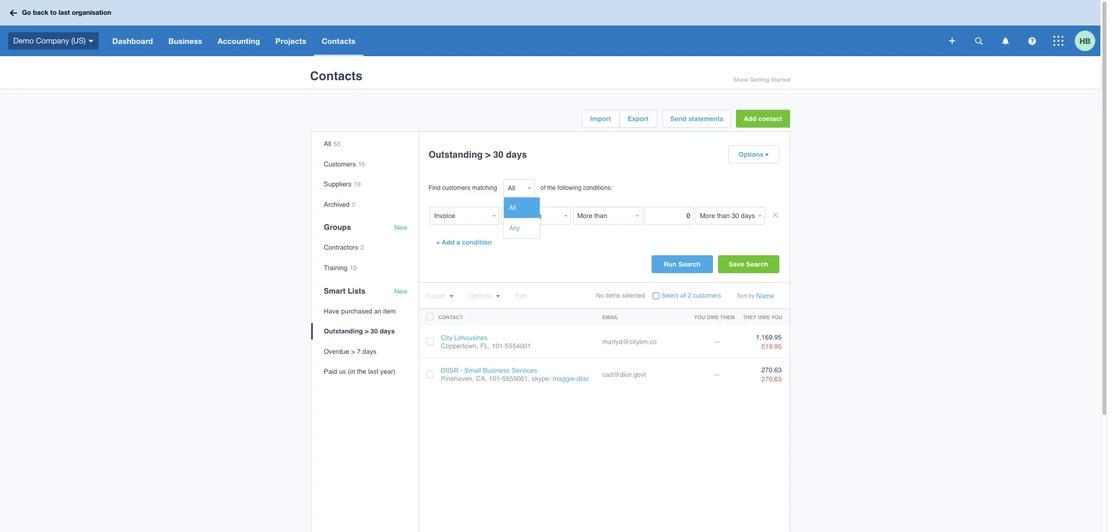 Task type: describe. For each thing, give the bounding box(es) containing it.
show getting started link
[[733, 74, 791, 86]]

select all 2 customers
[[661, 292, 721, 300]]

1 horizontal spatial 2
[[688, 292, 691, 300]]

city
[[441, 334, 452, 342]]

7
[[357, 348, 361, 356]]

0 vertical spatial the
[[547, 185, 556, 192]]

maggie-diisr link
[[553, 375, 589, 383]]

limousines
[[454, 334, 488, 342]]

— for 270.63
[[714, 371, 721, 379]]

1 horizontal spatial days
[[380, 328, 395, 335]]

0 horizontal spatial the
[[357, 368, 366, 376]]

2 vertical spatial >
[[351, 348, 355, 356]]

all for all
[[509, 204, 516, 212]]

owe for they
[[758, 314, 770, 321]]

sort by name
[[737, 292, 774, 300]]

svg image inside go back to last organisation link
[[10, 9, 17, 16]]

us
[[339, 368, 346, 376]]

run
[[664, 261, 677, 268]]

— for 1,169.95
[[714, 338, 721, 346]]

martyd@citylim.co
[[602, 338, 657, 346]]

(us)
[[71, 36, 86, 45]]

email
[[602, 314, 618, 321]]

smart
[[324, 287, 346, 295]]

contractors
[[324, 244, 358, 252]]

overdue
[[324, 348, 349, 356]]

-
[[460, 367, 463, 375]]

contacts inside dropdown button
[[322, 36, 356, 45]]

navigation containing dashboard
[[105, 26, 942, 56]]

no
[[596, 292, 604, 300]]

save search button
[[718, 256, 779, 273]]

ca,
[[476, 375, 487, 383]]

all 53
[[324, 140, 340, 148]]

1 horizontal spatial 30
[[493, 149, 504, 160]]

customers
[[324, 160, 356, 168]]

search for save search
[[746, 261, 768, 268]]

+
[[436, 239, 440, 246]]

2 horizontal spatial svg image
[[1002, 37, 1009, 45]]

1 vertical spatial export button
[[426, 292, 453, 300]]

item
[[383, 308, 396, 315]]

add inside button
[[744, 115, 757, 123]]

contractors 2
[[324, 244, 364, 252]]

1,169.95 519.95
[[756, 334, 782, 351]]

diisr
[[441, 367, 459, 375]]

0
[[352, 201, 355, 208]]

save
[[729, 261, 744, 268]]

el image for options
[[765, 153, 769, 157]]

all
[[680, 292, 686, 300]]

paid us (in the last year)
[[324, 368, 396, 376]]

of
[[541, 185, 546, 192]]

have purchased an item
[[324, 308, 396, 315]]

demo company (us)
[[13, 36, 86, 45]]

1 vertical spatial outstanding
[[324, 328, 363, 335]]

purchased
[[341, 308, 372, 315]]

270.63 270.63
[[762, 366, 782, 384]]

business inside popup button
[[168, 36, 202, 45]]

new for groups
[[394, 224, 408, 232]]

53
[[334, 141, 340, 148]]

0 horizontal spatial days
[[362, 348, 376, 356]]

of the following conditions:
[[541, 185, 613, 192]]

1 vertical spatial outstanding > 30 days
[[324, 328, 395, 335]]

export for "export" button to the right
[[628, 115, 649, 123]]

1 vertical spatial last
[[368, 368, 379, 376]]

maggie-
[[553, 375, 577, 383]]

conditions:
[[583, 185, 613, 192]]

have
[[324, 308, 339, 315]]

options button for email
[[469, 292, 500, 300]]

find
[[429, 185, 441, 192]]

go back to last organisation link
[[6, 4, 117, 22]]

0 vertical spatial >
[[485, 149, 491, 160]]

paid
[[324, 368, 337, 376]]

2 270.63 from the top
[[762, 376, 782, 384]]

send statements button
[[663, 110, 730, 127]]

small
[[465, 367, 481, 375]]

el image
[[496, 295, 500, 299]]

1 horizontal spatial customers
[[693, 292, 721, 300]]

add inside "+ add a condition" 'button'
[[442, 239, 455, 246]]

company
[[36, 36, 69, 45]]

name
[[756, 292, 774, 300]]

0 vertical spatial days
[[506, 149, 527, 160]]

city limousines coppertown, fl, 101-5554001
[[441, 334, 531, 350]]

accounting
[[218, 36, 260, 45]]

el image for export
[[449, 295, 453, 299]]

find customers matching
[[429, 185, 497, 192]]

1 horizontal spatial outstanding > 30 days
[[429, 149, 527, 160]]

1 you from the left
[[694, 314, 705, 321]]

contact
[[438, 314, 463, 321]]

5559001,
[[502, 375, 530, 383]]

import
[[590, 115, 611, 123]]

cad@diisr.govt
[[602, 371, 646, 379]]

archived 0
[[324, 201, 355, 208]]

they
[[743, 314, 757, 321]]

them
[[720, 314, 735, 321]]

following
[[558, 185, 582, 192]]

city limousines link
[[441, 334, 488, 342]]

All text field
[[503, 179, 525, 197]]

training 10
[[324, 264, 357, 272]]

banner containing hb
[[0, 0, 1101, 56]]

lists
[[348, 287, 366, 295]]

1,169.95
[[756, 334, 782, 341]]

matching
[[472, 185, 497, 192]]

suppliers 19
[[324, 181, 361, 188]]

archived
[[324, 201, 350, 208]]

519.95
[[762, 343, 782, 351]]

hb
[[1080, 36, 1091, 45]]

1 vertical spatial contacts
[[310, 69, 363, 83]]

options button for of the following conditions:
[[729, 146, 779, 163]]

business inside diisr - small business services pinehaven, ca, 101-5559001, skype: maggie-diisr
[[483, 367, 510, 375]]

customers 15
[[324, 160, 365, 168]]

they owe you
[[743, 314, 783, 321]]

run search button
[[652, 256, 713, 273]]



Task type: vqa. For each thing, say whether or not it's contained in the screenshot.
run the cash payments by vendor report
no



Task type: locate. For each thing, give the bounding box(es) containing it.
0 vertical spatial add
[[744, 115, 757, 123]]

you
[[694, 314, 705, 321], [772, 314, 783, 321]]

101-
[[492, 342, 505, 350], [489, 375, 502, 383]]

add contact
[[744, 115, 782, 123]]

export up the contact
[[426, 292, 445, 300]]

go back to last organisation
[[22, 8, 111, 16]]

0 horizontal spatial customers
[[442, 185, 471, 192]]

all down all text box
[[509, 204, 516, 212]]

0 vertical spatial outstanding > 30 days
[[429, 149, 527, 160]]

search right run
[[679, 261, 701, 268]]

the right (in
[[357, 368, 366, 376]]

1 horizontal spatial >
[[365, 328, 369, 335]]

1 horizontal spatial the
[[547, 185, 556, 192]]

2 horizontal spatial >
[[485, 149, 491, 160]]

items
[[606, 292, 621, 300]]

svg image
[[10, 9, 17, 16], [1054, 36, 1064, 46], [975, 37, 983, 45], [1028, 37, 1036, 45]]

pinehaven,
[[441, 375, 474, 383]]

270.63
[[762, 366, 782, 374], [762, 376, 782, 384]]

0 vertical spatial contacts
[[322, 36, 356, 45]]

1 vertical spatial the
[[357, 368, 366, 376]]

10
[[350, 265, 357, 272]]

0 vertical spatial export
[[628, 115, 649, 123]]

search right the save at right
[[746, 261, 768, 268]]

services
[[512, 367, 537, 375]]

contact
[[759, 115, 782, 123]]

export for bottommost "export" button
[[426, 292, 445, 300]]

getting
[[750, 77, 770, 83]]

contacts
[[322, 36, 356, 45], [310, 69, 363, 83]]

options button left edit button
[[469, 292, 500, 300]]

owe left them
[[707, 314, 719, 321]]

0 vertical spatial customers
[[442, 185, 471, 192]]

dashboard link
[[105, 26, 161, 56]]

last left year) at the bottom of the page
[[368, 368, 379, 376]]

2 — from the top
[[714, 371, 721, 379]]

2 new link from the top
[[394, 288, 408, 296]]

export button up the contact
[[426, 292, 453, 300]]

outstanding up overdue > 7 days at the bottom left
[[324, 328, 363, 335]]

1 vertical spatial new link
[[394, 288, 408, 296]]

1 horizontal spatial options
[[739, 151, 764, 158]]

el image inside "export" button
[[449, 295, 453, 299]]

projects button
[[268, 26, 314, 56]]

0 horizontal spatial el image
[[449, 295, 453, 299]]

> left 7
[[351, 348, 355, 356]]

el image down contact
[[765, 153, 769, 157]]

smart lists
[[324, 287, 366, 295]]

1 horizontal spatial owe
[[758, 314, 770, 321]]

add
[[744, 115, 757, 123], [442, 239, 455, 246]]

days
[[506, 149, 527, 160], [380, 328, 395, 335], [362, 348, 376, 356]]

options for email
[[469, 292, 492, 300]]

customers
[[442, 185, 471, 192], [693, 292, 721, 300]]

1 vertical spatial 101-
[[489, 375, 502, 383]]

30 down the an at the left of page
[[371, 328, 378, 335]]

contacts down contacts dropdown button
[[310, 69, 363, 83]]

el image up the contact
[[449, 295, 453, 299]]

el image inside options button
[[765, 153, 769, 157]]

projects
[[275, 36, 306, 45]]

diisr - small business services pinehaven, ca, 101-5559001, skype: maggie-diisr
[[441, 367, 589, 383]]

2 new from the top
[[394, 288, 408, 295]]

30
[[493, 149, 504, 160], [371, 328, 378, 335]]

skype:
[[532, 375, 551, 383]]

0 vertical spatial outstanding
[[429, 149, 483, 160]]

0 horizontal spatial 2
[[361, 245, 364, 252]]

options button
[[729, 146, 779, 163], [469, 292, 500, 300]]

1 horizontal spatial last
[[368, 368, 379, 376]]

1 — from the top
[[714, 338, 721, 346]]

coppertown,
[[441, 342, 479, 350]]

demo
[[13, 36, 34, 45]]

0 horizontal spatial svg image
[[88, 40, 93, 42]]

101- inside city limousines coppertown, fl, 101-5554001
[[492, 342, 505, 350]]

0 horizontal spatial export
[[426, 292, 445, 300]]

select
[[661, 292, 678, 300]]

1 owe from the left
[[707, 314, 719, 321]]

1 vertical spatial customers
[[693, 292, 721, 300]]

customers right "find"
[[442, 185, 471, 192]]

owe right the they
[[758, 314, 770, 321]]

1 horizontal spatial you
[[772, 314, 783, 321]]

export
[[628, 115, 649, 123], [426, 292, 445, 300]]

statements
[[689, 115, 724, 123]]

show
[[733, 77, 748, 83]]

1 vertical spatial business
[[483, 367, 510, 375]]

0 horizontal spatial business
[[168, 36, 202, 45]]

groups
[[324, 223, 351, 232]]

save search
[[729, 261, 768, 268]]

0 vertical spatial last
[[59, 8, 70, 16]]

1 vertical spatial options button
[[469, 292, 500, 300]]

0 horizontal spatial 30
[[371, 328, 378, 335]]

0 horizontal spatial search
[[679, 261, 701, 268]]

any
[[509, 225, 520, 232]]

edit button
[[516, 292, 527, 300]]

0 vertical spatial options button
[[729, 146, 779, 163]]

export button right import button
[[620, 110, 657, 127]]

2 right all
[[688, 292, 691, 300]]

banner
[[0, 0, 1101, 56]]

all
[[324, 140, 331, 148], [509, 204, 516, 212]]

the
[[547, 185, 556, 192], [357, 368, 366, 376]]

0 vertical spatial new link
[[394, 224, 408, 232]]

+ add a condition button
[[429, 234, 500, 252]]

condition
[[462, 239, 492, 246]]

business button
[[161, 26, 210, 56]]

outstanding up 'find customers matching'
[[429, 149, 483, 160]]

contacts right the projects
[[322, 36, 356, 45]]

1 new from the top
[[394, 224, 408, 232]]

0 vertical spatial export button
[[620, 110, 657, 127]]

2 search from the left
[[746, 261, 768, 268]]

None text field
[[573, 207, 633, 225], [644, 207, 693, 225], [573, 207, 633, 225], [644, 207, 693, 225]]

1 horizontal spatial search
[[746, 261, 768, 268]]

1 vertical spatial days
[[380, 328, 395, 335]]

1 vertical spatial >
[[365, 328, 369, 335]]

None checkbox
[[653, 293, 659, 300]]

an
[[374, 308, 381, 315]]

1 horizontal spatial export
[[628, 115, 649, 123]]

no items selected
[[596, 292, 645, 300]]

0 vertical spatial business
[[168, 36, 202, 45]]

(in
[[348, 368, 355, 376]]

None text field
[[430, 207, 490, 225], [501, 207, 562, 225], [696, 207, 756, 225], [430, 207, 490, 225], [501, 207, 562, 225], [696, 207, 756, 225]]

0 vertical spatial 30
[[493, 149, 504, 160]]

you down the select all 2 customers
[[694, 314, 705, 321]]

101- inside diisr - small business services pinehaven, ca, 101-5559001, skype: maggie-diisr
[[489, 375, 502, 383]]

1 new link from the top
[[394, 224, 408, 232]]

1 vertical spatial 30
[[371, 328, 378, 335]]

a
[[457, 239, 460, 246]]

2 owe from the left
[[758, 314, 770, 321]]

days down item
[[380, 328, 395, 335]]

all for all 53
[[324, 140, 331, 148]]

you owe them
[[694, 314, 735, 321]]

0 vertical spatial el image
[[765, 153, 769, 157]]

1 vertical spatial all
[[509, 204, 516, 212]]

outstanding > 30 days down have purchased an item
[[324, 328, 395, 335]]

edit
[[516, 292, 527, 300]]

diisr
[[577, 375, 589, 383]]

30 up matching
[[493, 149, 504, 160]]

owe
[[707, 314, 719, 321], [758, 314, 770, 321]]

add contact button
[[736, 110, 790, 128]]

last inside go back to last organisation link
[[59, 8, 70, 16]]

0 vertical spatial options
[[739, 151, 764, 158]]

2
[[361, 245, 364, 252], [688, 292, 691, 300]]

0 horizontal spatial outstanding > 30 days
[[324, 328, 395, 335]]

new link for groups
[[394, 224, 408, 232]]

selected
[[622, 292, 645, 300]]

0 horizontal spatial outstanding
[[324, 328, 363, 335]]

1 horizontal spatial el image
[[765, 153, 769, 157]]

show getting started
[[733, 77, 791, 83]]

options down add contact
[[739, 151, 764, 158]]

0 horizontal spatial last
[[59, 8, 70, 16]]

0 vertical spatial —
[[714, 338, 721, 346]]

suppliers
[[324, 181, 352, 188]]

options button down add contact
[[729, 146, 779, 163]]

1 horizontal spatial add
[[744, 115, 757, 123]]

—
[[714, 338, 721, 346], [714, 371, 721, 379]]

1 horizontal spatial options button
[[729, 146, 779, 163]]

add left contact
[[744, 115, 757, 123]]

svg image
[[1002, 37, 1009, 45], [949, 38, 955, 44], [88, 40, 93, 42]]

> down have purchased an item
[[365, 328, 369, 335]]

fl,
[[480, 342, 490, 350]]

0 vertical spatial 270.63
[[762, 366, 782, 374]]

5554001
[[505, 342, 531, 350]]

go
[[22, 8, 31, 16]]

year)
[[380, 368, 396, 376]]

business
[[168, 36, 202, 45], [483, 367, 510, 375]]

0 horizontal spatial you
[[694, 314, 705, 321]]

1 vertical spatial export
[[426, 292, 445, 300]]

the right of
[[547, 185, 556, 192]]

0 horizontal spatial export button
[[426, 292, 453, 300]]

1 horizontal spatial outstanding
[[429, 149, 483, 160]]

1 horizontal spatial svg image
[[949, 38, 955, 44]]

0 vertical spatial all
[[324, 140, 331, 148]]

1 270.63 from the top
[[762, 366, 782, 374]]

export inside button
[[628, 115, 649, 123]]

0 vertical spatial 101-
[[492, 342, 505, 350]]

run search
[[664, 261, 701, 268]]

0 vertical spatial 2
[[361, 245, 364, 252]]

2 right contractors
[[361, 245, 364, 252]]

19
[[354, 181, 361, 188]]

0 vertical spatial new
[[394, 224, 408, 232]]

navigation
[[105, 26, 942, 56]]

days up all text box
[[506, 149, 527, 160]]

owe for you
[[707, 314, 719, 321]]

1 vertical spatial add
[[442, 239, 455, 246]]

1 search from the left
[[679, 261, 701, 268]]

1 vertical spatial new
[[394, 288, 408, 295]]

outstanding > 30 days up matching
[[429, 149, 527, 160]]

svg image inside demo company (us) popup button
[[88, 40, 93, 42]]

2 you from the left
[[772, 314, 783, 321]]

options left el image
[[469, 292, 492, 300]]

>
[[485, 149, 491, 160], [365, 328, 369, 335], [351, 348, 355, 356]]

0 horizontal spatial options button
[[469, 292, 500, 300]]

search for run search
[[679, 261, 701, 268]]

el image
[[765, 153, 769, 157], [449, 295, 453, 299]]

training
[[324, 264, 348, 272]]

contacts button
[[314, 26, 363, 56]]

> up matching
[[485, 149, 491, 160]]

options inside button
[[739, 151, 764, 158]]

options for of the following conditions:
[[739, 151, 764, 158]]

dashboard
[[112, 36, 153, 45]]

send statements
[[670, 115, 724, 123]]

new for smart lists
[[394, 288, 408, 295]]

1 vertical spatial el image
[[449, 295, 453, 299]]

1 vertical spatial 2
[[688, 292, 691, 300]]

organisation
[[72, 8, 111, 16]]

all left 53
[[324, 140, 331, 148]]

0 horizontal spatial all
[[324, 140, 331, 148]]

0 horizontal spatial >
[[351, 348, 355, 356]]

1 vertical spatial options
[[469, 292, 492, 300]]

add right +
[[442, 239, 455, 246]]

you up 1,169.95
[[772, 314, 783, 321]]

customers up you owe them
[[693, 292, 721, 300]]

0 horizontal spatial add
[[442, 239, 455, 246]]

last right to
[[59, 8, 70, 16]]

search
[[679, 261, 701, 268], [746, 261, 768, 268]]

101- right fl,
[[492, 342, 505, 350]]

export right import button
[[628, 115, 649, 123]]

0 horizontal spatial options
[[469, 292, 492, 300]]

days right 7
[[362, 348, 376, 356]]

101- down diisr - small business services link
[[489, 375, 502, 383]]

1 horizontal spatial business
[[483, 367, 510, 375]]

1 vertical spatial 270.63
[[762, 376, 782, 384]]

2 vertical spatial days
[[362, 348, 376, 356]]

2 horizontal spatial days
[[506, 149, 527, 160]]

demo company (us) button
[[0, 26, 105, 56]]

1 vertical spatial —
[[714, 371, 721, 379]]

new link for smart lists
[[394, 288, 408, 296]]

1 horizontal spatial export button
[[620, 110, 657, 127]]

sort
[[737, 293, 747, 300]]

0 horizontal spatial owe
[[707, 314, 719, 321]]

2 inside contractors 2
[[361, 245, 364, 252]]

outstanding
[[429, 149, 483, 160], [324, 328, 363, 335]]

1 horizontal spatial all
[[509, 204, 516, 212]]



